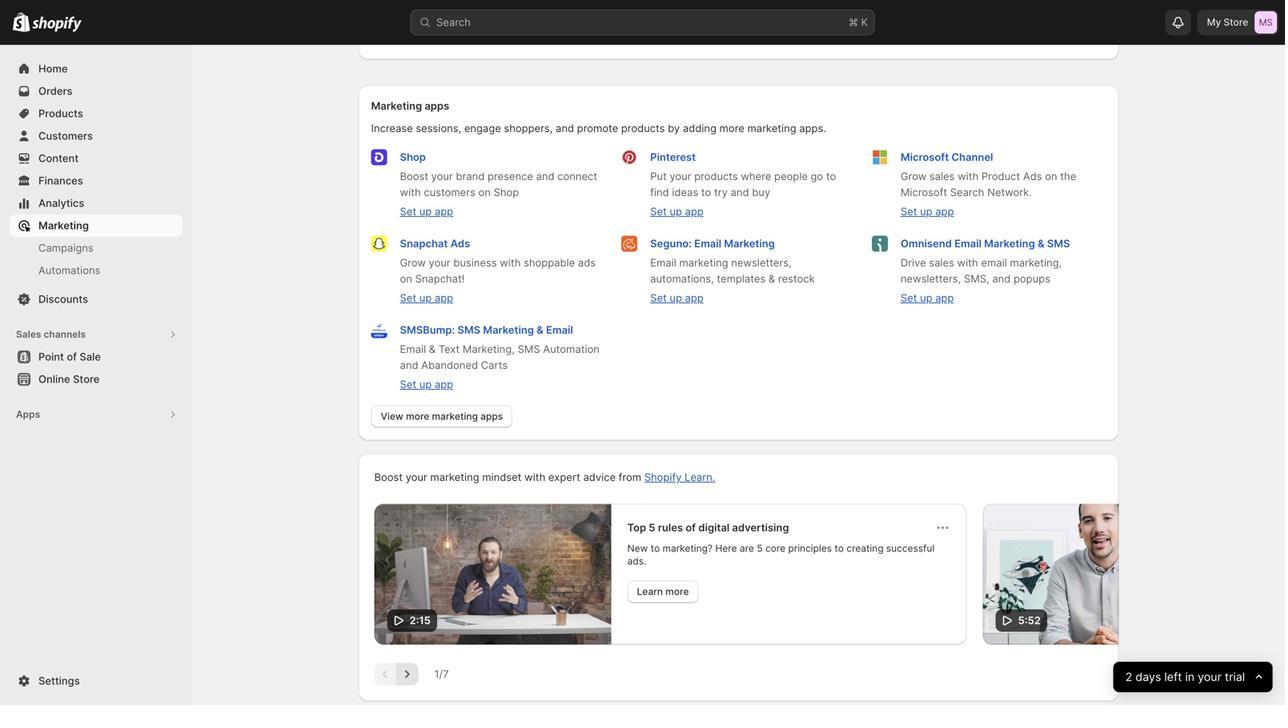 Task type: vqa. For each thing, say whether or not it's contained in the screenshot.
Learn.
yes



Task type: locate. For each thing, give the bounding box(es) containing it.
& left restock
[[769, 273, 775, 285]]

marketing
[[371, 100, 422, 112], [38, 219, 89, 232], [724, 237, 775, 250], [984, 237, 1035, 250], [483, 324, 534, 336]]

0 horizontal spatial more
[[406, 411, 430, 423]]

1 horizontal spatial products
[[695, 170, 738, 183]]

newsletters, up templates
[[731, 257, 792, 269]]

your up the snapchat! on the left top of page
[[429, 257, 451, 269]]

automations link
[[10, 260, 183, 282]]

0 horizontal spatial ads
[[451, 237, 470, 250]]

set down the snapchat! on the left top of page
[[400, 292, 417, 304]]

buy
[[752, 186, 771, 199]]

email up email
[[955, 237, 982, 250]]

campaigns link
[[10, 237, 183, 260]]

promote
[[577, 122, 619, 135]]

of right rules
[[686, 522, 696, 534]]

app down the automations,
[[685, 292, 704, 304]]

more for view more marketing apps
[[406, 411, 430, 423]]

sales
[[16, 329, 41, 340]]

set down drive
[[901, 292, 917, 304]]

and right the "try"
[[731, 186, 749, 199]]

0 horizontal spatial grow
[[400, 257, 426, 269]]

customers
[[424, 186, 476, 199]]

on left 'the'
[[1045, 170, 1058, 183]]

up down the abandoned
[[419, 378, 432, 391]]

1 vertical spatial 5
[[757, 543, 763, 555]]

view inside button
[[371, 32, 395, 45]]

and inside shop boost your brand presence and connect with customers on shop set up app
[[536, 170, 555, 183]]

point of sale link
[[10, 346, 183, 368]]

core
[[766, 543, 786, 555]]

sms up marketing, at the top right of page
[[1047, 237, 1070, 250]]

set up app link up omnisend
[[901, 205, 954, 218]]

0 vertical spatial boost
[[400, 170, 429, 183]]

& left "text"
[[429, 343, 436, 356]]

set inside microsoft channel grow sales with product ads on the microsoft search network. set up app
[[901, 205, 917, 218]]

to
[[826, 170, 836, 183], [701, 186, 711, 199], [651, 543, 660, 555], [835, 543, 844, 555]]

analytics
[[38, 197, 84, 209]]

up down drive
[[920, 292, 933, 304]]

sms
[[1047, 237, 1070, 250], [458, 324, 481, 336], [518, 343, 540, 356]]

0 horizontal spatial on
[[400, 273, 412, 285]]

5 inside new to marketing? here are 5 core principles to creating successful ads.
[[757, 543, 763, 555]]

with up sms,
[[958, 257, 979, 269]]

app down omnisend
[[936, 292, 954, 304]]

marketing link
[[10, 215, 183, 237]]

0 vertical spatial newsletters,
[[731, 257, 792, 269]]

with right 'business'
[[500, 257, 521, 269]]

0 horizontal spatial store
[[73, 373, 100, 386]]

mindset
[[482, 471, 522, 484]]

marketing inside seguno: email marketing email marketing newsletters, automations, templates & restock set up app
[[724, 237, 775, 250]]

microsoft
[[901, 151, 949, 163], [901, 186, 948, 199]]

k
[[861, 16, 868, 28]]

0 vertical spatial 5
[[649, 522, 656, 534]]

your up customers
[[431, 170, 453, 183]]

0 vertical spatial on
[[1045, 170, 1058, 183]]

microsoft down microsoft channel link
[[901, 186, 948, 199]]

newsletters, down drive
[[901, 273, 961, 285]]

store down "sale"
[[73, 373, 100, 386]]

set up app link for shop boost your brand presence and connect with customers on shop set up app
[[400, 205, 453, 218]]

your inside pinterest put your products where people go to find ideas to try and buy set up app
[[670, 170, 692, 183]]

sms inside omnisend email marketing & sms drive sales with email marketing, newsletters, sms, and popups set up app
[[1047, 237, 1070, 250]]

microsoft left channel
[[901, 151, 949, 163]]

0 horizontal spatial newsletters,
[[731, 257, 792, 269]]

up up omnisend
[[920, 205, 933, 218]]

more for learn more
[[666, 586, 689, 598]]

app down the abandoned
[[435, 378, 453, 391]]

app up omnisend
[[936, 205, 954, 218]]

seguno: email marketing link
[[651, 237, 775, 250]]

ads
[[578, 257, 596, 269]]

2 days left in your trial button
[[1114, 662, 1273, 693]]

up down the automations,
[[670, 292, 682, 304]]

0 vertical spatial products
[[621, 122, 665, 135]]

snapchat ads link
[[400, 237, 470, 250]]

finances link
[[10, 170, 183, 192]]

newsletters, inside omnisend email marketing & sms drive sales with email marketing, newsletters, sms, and popups set up app
[[901, 273, 961, 285]]

ads up network.
[[1023, 170, 1042, 183]]

2 sales from the top
[[929, 257, 955, 269]]

shop down "presence"
[[494, 186, 519, 199]]

1 vertical spatial ads
[[451, 237, 470, 250]]

app down customers
[[435, 205, 453, 218]]

up down customers
[[419, 205, 432, 218]]

restock
[[778, 273, 815, 285]]

on inside snapchat ads grow your business with shoppable ads on snapchat! set up app
[[400, 273, 412, 285]]

2 horizontal spatial on
[[1045, 170, 1058, 183]]

0 vertical spatial more
[[720, 122, 745, 135]]

your down view more marketing apps link
[[406, 471, 428, 484]]

0 vertical spatial microsoft
[[901, 151, 949, 163]]

2:15
[[410, 615, 431, 627]]

1 horizontal spatial on
[[479, 186, 491, 199]]

marketing up email
[[984, 237, 1035, 250]]

customers link
[[10, 125, 183, 147]]

on down brand
[[479, 186, 491, 199]]

set up app link down the snapchat! on the left top of page
[[400, 292, 453, 304]]

marketing left mindset
[[430, 471, 479, 484]]

up down ideas
[[670, 205, 682, 218]]

set
[[400, 205, 417, 218], [651, 205, 667, 218], [901, 205, 917, 218], [400, 292, 417, 304], [651, 292, 667, 304], [901, 292, 917, 304], [400, 378, 417, 391]]

grow down microsoft channel link
[[901, 170, 927, 183]]

app down ideas
[[685, 205, 704, 218]]

online store
[[38, 373, 100, 386]]

& up automation
[[537, 324, 544, 336]]

your right in
[[1198, 671, 1222, 684]]

store inside button
[[73, 373, 100, 386]]

set up app link down ideas
[[651, 205, 704, 218]]

and left 'promote'
[[556, 122, 574, 135]]

1 vertical spatial products
[[695, 170, 738, 183]]

seguno: email marketing email marketing newsletters, automations, templates & restock set up app
[[651, 237, 815, 304]]

1 horizontal spatial apps
[[481, 411, 503, 423]]

email down the smsbump:
[[400, 343, 426, 356]]

2 horizontal spatial sms
[[1047, 237, 1070, 250]]

2 vertical spatial more
[[666, 586, 689, 598]]

2 vertical spatial sms
[[518, 343, 540, 356]]

set up omnisend
[[901, 205, 917, 218]]

settings link
[[10, 670, 183, 693]]

products
[[38, 107, 83, 120]]

app down the snapchat! on the left top of page
[[435, 292, 453, 304]]

email up automation
[[546, 324, 573, 336]]

search down channel
[[951, 186, 985, 199]]

shop down 'increase'
[[400, 151, 426, 163]]

of left "sale"
[[67, 351, 77, 363]]

set inside seguno: email marketing email marketing newsletters, automations, templates & restock set up app
[[651, 292, 667, 304]]

shoppable
[[524, 257, 575, 269]]

1 vertical spatial on
[[479, 186, 491, 199]]

search up report
[[437, 16, 471, 28]]

sms up marketing, at the left of the page
[[458, 324, 481, 336]]

text
[[439, 343, 460, 356]]

your inside dropdown button
[[1198, 671, 1222, 684]]

set down the automations,
[[651, 292, 667, 304]]

your
[[431, 170, 453, 183], [670, 170, 692, 183], [429, 257, 451, 269], [406, 471, 428, 484], [1198, 671, 1222, 684]]

& inside seguno: email marketing email marketing newsletters, automations, templates & restock set up app
[[769, 273, 775, 285]]

ads inside snapchat ads grow your business with shoppable ads on snapchat! set up app
[[451, 237, 470, 250]]

set up app link down the automations,
[[651, 292, 704, 304]]

2 microsoft from the top
[[901, 186, 948, 199]]

0 horizontal spatial 5
[[649, 522, 656, 534]]

business
[[454, 257, 497, 269]]

0 horizontal spatial shop
[[400, 151, 426, 163]]

products up the "try"
[[695, 170, 738, 183]]

grow inside microsoft channel grow sales with product ads on the microsoft search network. set up app
[[901, 170, 927, 183]]

0 vertical spatial ads
[[1023, 170, 1042, 183]]

1 vertical spatial view
[[381, 411, 404, 423]]

set up app link
[[400, 205, 453, 218], [651, 205, 704, 218], [901, 205, 954, 218], [400, 292, 453, 304], [651, 292, 704, 304], [901, 292, 954, 304], [400, 378, 453, 391]]

1 vertical spatial of
[[686, 522, 696, 534]]

with inside snapchat ads grow your business with shoppable ads on snapchat! set up app
[[500, 257, 521, 269]]

snapchat
[[400, 237, 448, 250]]

principles
[[788, 543, 832, 555]]

2 vertical spatial on
[[400, 273, 412, 285]]

grow inside snapchat ads grow your business with shoppable ads on snapchat! set up app
[[400, 257, 426, 269]]

search inside microsoft channel grow sales with product ads on the microsoft search network. set up app
[[951, 186, 985, 199]]

1 vertical spatial microsoft
[[901, 186, 948, 199]]

home link
[[10, 58, 183, 80]]

0 vertical spatial view
[[371, 32, 395, 45]]

1 horizontal spatial shop
[[494, 186, 519, 199]]

newsletters, inside seguno: email marketing email marketing newsletters, automations, templates & restock set up app
[[731, 257, 792, 269]]

the
[[1061, 170, 1077, 183]]

marketing up 'increase'
[[371, 100, 422, 112]]

5 right are
[[757, 543, 763, 555]]

1 vertical spatial apps
[[481, 411, 503, 423]]

1 vertical spatial search
[[951, 186, 985, 199]]

apps up sessions, on the top of the page
[[425, 100, 449, 112]]

marketing down seguno: email marketing link
[[680, 257, 729, 269]]

up inside smsbump: sms marketing & email email & text marketing, sms automation and abandoned carts set up app
[[419, 378, 432, 391]]

sms right marketing, at the left of the page
[[518, 343, 540, 356]]

up inside shop boost your brand presence and connect with customers on shop set up app
[[419, 205, 432, 218]]

on
[[1045, 170, 1058, 183], [479, 186, 491, 199], [400, 273, 412, 285]]

1 horizontal spatial 5
[[757, 543, 763, 555]]

with down channel
[[958, 170, 979, 183]]

presence
[[488, 170, 533, 183]]

and down email
[[993, 273, 1011, 285]]

1 horizontal spatial newsletters,
[[901, 273, 961, 285]]

and down the smsbump:
[[400, 359, 419, 372]]

boost your marketing mindset with expert advice from shopify learn.
[[374, 471, 715, 484]]

0 vertical spatial sales
[[930, 170, 955, 183]]

with down shop link
[[400, 186, 421, 199]]

apps down carts in the left bottom of the page
[[481, 411, 503, 423]]

set up 'view more marketing apps'
[[400, 378, 417, 391]]

5 right the top
[[649, 522, 656, 534]]

sale
[[80, 351, 101, 363]]

view channel report button
[[362, 28, 480, 50]]

1 vertical spatial grow
[[400, 257, 426, 269]]

and left connect
[[536, 170, 555, 183]]

0 vertical spatial of
[[67, 351, 77, 363]]

content link
[[10, 147, 183, 170]]

creating
[[847, 543, 884, 555]]

1 vertical spatial store
[[73, 373, 100, 386]]

boost
[[400, 170, 429, 183], [374, 471, 403, 484]]

store for my store
[[1224, 16, 1249, 28]]

0 vertical spatial store
[[1224, 16, 1249, 28]]

1 horizontal spatial grow
[[901, 170, 927, 183]]

set up app link down the abandoned
[[400, 378, 453, 391]]

2
[[1126, 671, 1133, 684]]

view more marketing apps link
[[371, 406, 513, 428]]

set down "find"
[[651, 205, 667, 218]]

apps
[[425, 100, 449, 112], [481, 411, 503, 423]]

content
[[38, 152, 79, 165]]

0 vertical spatial apps
[[425, 100, 449, 112]]

store right my
[[1224, 16, 1249, 28]]

marketing down the abandoned
[[432, 411, 478, 423]]

more right learn
[[666, 586, 689, 598]]

set inside shop boost your brand presence and connect with customers on shop set up app
[[400, 205, 417, 218]]

products inside pinterest put your products where people go to find ideas to try and buy set up app
[[695, 170, 738, 183]]

email down seguno:
[[651, 257, 677, 269]]

0 vertical spatial search
[[437, 16, 471, 28]]

sms,
[[964, 273, 990, 285]]

1 vertical spatial boost
[[374, 471, 403, 484]]

1 horizontal spatial more
[[666, 586, 689, 598]]

successful
[[887, 543, 935, 555]]

2 days left in your trial
[[1126, 671, 1245, 684]]

0 vertical spatial grow
[[901, 170, 927, 183]]

up down the snapchat! on the left top of page
[[419, 292, 432, 304]]

5
[[649, 522, 656, 534], [757, 543, 763, 555]]

microsoft channel link
[[901, 151, 994, 163]]

of inside button
[[67, 351, 77, 363]]

app inside pinterest put your products where people go to find ideas to try and buy set up app
[[685, 205, 704, 218]]

marketing,
[[1010, 257, 1062, 269]]

grow down "snapchat" at the left top
[[400, 257, 426, 269]]

more right the adding
[[720, 122, 745, 135]]

0 horizontal spatial of
[[67, 351, 77, 363]]

1 vertical spatial sms
[[458, 324, 481, 336]]

&
[[1038, 237, 1045, 250], [769, 273, 775, 285], [537, 324, 544, 336], [429, 343, 436, 356]]

email
[[981, 257, 1007, 269]]

1 sales from the top
[[930, 170, 955, 183]]

1 vertical spatial more
[[406, 411, 430, 423]]

point of sale button
[[0, 346, 192, 368]]

marketing up templates
[[724, 237, 775, 250]]

marketing inside smsbump: sms marketing & email email & text marketing, sms automation and abandoned carts set up app
[[483, 324, 534, 336]]

more
[[720, 122, 745, 135], [406, 411, 430, 423], [666, 586, 689, 598]]

customers
[[38, 130, 93, 142]]

1 vertical spatial newsletters,
[[901, 273, 961, 285]]

microsoft channel grow sales with product ads on the microsoft search network. set up app
[[901, 151, 1077, 218]]

products left by
[[621, 122, 665, 135]]

sales down omnisend
[[929, 257, 955, 269]]

pinterest put your products where people go to find ideas to try and buy set up app
[[651, 151, 836, 218]]

1 vertical spatial sales
[[929, 257, 955, 269]]

automation
[[543, 343, 600, 356]]

ads up 'business'
[[451, 237, 470, 250]]

set up "snapchat" at the left top
[[400, 205, 417, 218]]

shop
[[400, 151, 426, 163], [494, 186, 519, 199]]

discounts link
[[10, 288, 183, 311]]

orders
[[38, 85, 72, 97]]

1 horizontal spatial ads
[[1023, 170, 1042, 183]]

your up ideas
[[670, 170, 692, 183]]

with left expert
[[525, 471, 546, 484]]

& up marketing, at the top right of page
[[1038, 237, 1045, 250]]

1 horizontal spatial search
[[951, 186, 985, 199]]

set up app link down drive
[[901, 292, 954, 304]]

abandoned
[[421, 359, 478, 372]]

marketing up marketing, at the left of the page
[[483, 324, 534, 336]]

with inside microsoft channel grow sales with product ads on the microsoft search network. set up app
[[958, 170, 979, 183]]

smsbump:
[[400, 324, 455, 336]]

0 vertical spatial shop
[[400, 151, 426, 163]]

by
[[668, 122, 680, 135]]

set up app link down customers
[[400, 205, 453, 218]]

online store button
[[0, 368, 192, 391]]

your inside shop boost your brand presence and connect with customers on shop set up app
[[431, 170, 453, 183]]

sales down microsoft channel link
[[930, 170, 955, 183]]

1 horizontal spatial store
[[1224, 16, 1249, 28]]

marketing inside omnisend email marketing & sms drive sales with email marketing, newsletters, sms, and popups set up app
[[984, 237, 1035, 250]]

point of sale
[[38, 351, 101, 363]]

1 / 7
[[435, 668, 449, 681]]

sales
[[930, 170, 955, 183], [929, 257, 955, 269]]

increase
[[371, 122, 413, 135]]

marketing inside seguno: email marketing email marketing newsletters, automations, templates & restock set up app
[[680, 257, 729, 269]]

more down the abandoned
[[406, 411, 430, 423]]

set up app link for omnisend email marketing & sms drive sales with email marketing, newsletters, sms, and popups set up app
[[901, 292, 954, 304]]

brand
[[456, 170, 485, 183]]

0 horizontal spatial products
[[621, 122, 665, 135]]

1 horizontal spatial of
[[686, 522, 696, 534]]

on left the snapchat! on the left top of page
[[400, 273, 412, 285]]

0 vertical spatial sms
[[1047, 237, 1070, 250]]



Task type: describe. For each thing, give the bounding box(es) containing it.
apps
[[16, 409, 40, 421]]

online
[[38, 373, 70, 386]]

to left the "try"
[[701, 186, 711, 199]]

learn more
[[637, 586, 689, 598]]

marketing apps
[[371, 100, 449, 112]]

channel
[[398, 32, 437, 45]]

up inside pinterest put your products where people go to find ideas to try and buy set up app
[[670, 205, 682, 218]]

learn more link
[[628, 581, 699, 604]]

app inside omnisend email marketing & sms drive sales with email marketing, newsletters, sms, and popups set up app
[[936, 292, 954, 304]]

to left creating at the right of page
[[835, 543, 844, 555]]

templates
[[717, 273, 766, 285]]

with inside shop boost your brand presence and connect with customers on shop set up app
[[400, 186, 421, 199]]

put
[[651, 170, 667, 183]]

carts
[[481, 359, 508, 372]]

here
[[716, 543, 737, 555]]

boost inside shop boost your brand presence and connect with customers on shop set up app
[[400, 170, 429, 183]]

and inside smsbump: sms marketing & email email & text marketing, sms automation and abandoned carts set up app
[[400, 359, 419, 372]]

up inside microsoft channel grow sales with product ads on the microsoft search network. set up app
[[920, 205, 933, 218]]

app inside snapchat ads grow your business with shoppable ads on snapchat! set up app
[[435, 292, 453, 304]]

top
[[628, 522, 646, 534]]

2:15 button
[[374, 504, 612, 645]]

/
[[439, 668, 443, 681]]

marketing for omnisend email marketing & sms drive sales with email marketing, newsletters, sms, and popups set up app
[[984, 237, 1035, 250]]

set up app link for pinterest put your products where people go to find ideas to try and buy set up app
[[651, 205, 704, 218]]

with inside omnisend email marketing & sms drive sales with email marketing, newsletters, sms, and popups set up app
[[958, 257, 979, 269]]

grow for snapchat!
[[400, 257, 426, 269]]

app inside smsbump: sms marketing & email email & text marketing, sms automation and abandoned carts set up app
[[435, 378, 453, 391]]

marketing for seguno: email marketing email marketing newsletters, automations, templates & restock set up app
[[724, 237, 775, 250]]

0 horizontal spatial sms
[[458, 324, 481, 336]]

trial
[[1225, 671, 1245, 684]]

set inside snapchat ads grow your business with shoppable ads on snapchat! set up app
[[400, 292, 417, 304]]

expert
[[549, 471, 581, 484]]

learn
[[637, 586, 663, 598]]

to right "go" at the top of the page
[[826, 170, 836, 183]]

set up app link for seguno: email marketing email marketing newsletters, automations, templates & restock set up app
[[651, 292, 704, 304]]

finances
[[38, 175, 83, 187]]

view for view more marketing apps
[[381, 411, 404, 423]]

ads inside microsoft channel grow sales with product ads on the microsoft search network. set up app
[[1023, 170, 1042, 183]]

apps inside view more marketing apps link
[[481, 411, 503, 423]]

1
[[435, 668, 439, 681]]

on inside shop boost your brand presence and connect with customers on shop set up app
[[479, 186, 491, 199]]

pinterest link
[[651, 151, 696, 163]]

shopify
[[645, 471, 682, 484]]

learn.
[[685, 471, 715, 484]]

⌘ k
[[849, 16, 868, 28]]

set inside omnisend email marketing & sms drive sales with email marketing, newsletters, sms, and popups set up app
[[901, 292, 917, 304]]

people
[[775, 170, 808, 183]]

⌘
[[849, 16, 859, 28]]

set inside pinterest put your products where people go to find ideas to try and buy set up app
[[651, 205, 667, 218]]

find
[[651, 186, 669, 199]]

app inside shop boost your brand presence and connect with customers on shop set up app
[[435, 205, 453, 218]]

apps button
[[10, 404, 183, 426]]

where
[[741, 170, 772, 183]]

pinterest
[[651, 151, 696, 163]]

sales inside omnisend email marketing & sms drive sales with email marketing, newsletters, sms, and popups set up app
[[929, 257, 955, 269]]

top 5 rules of digital advertising
[[628, 522, 789, 534]]

campaigns
[[38, 242, 94, 254]]

7
[[443, 668, 449, 681]]

snapchat ads grow your business with shoppable ads on snapchat! set up app
[[400, 237, 596, 304]]

from
[[619, 471, 642, 484]]

new
[[628, 543, 648, 555]]

view for view channel report
[[371, 32, 395, 45]]

marketing down analytics
[[38, 219, 89, 232]]

analytics link
[[10, 192, 183, 215]]

my
[[1207, 16, 1222, 28]]

up inside seguno: email marketing email marketing newsletters, automations, templates & restock set up app
[[670, 292, 682, 304]]

up inside omnisend email marketing & sms drive sales with email marketing, newsletters, sms, and popups set up app
[[920, 292, 933, 304]]

your inside snapchat ads grow your business with shoppable ads on snapchat! set up app
[[429, 257, 451, 269]]

connect
[[558, 170, 598, 183]]

1 horizontal spatial sms
[[518, 343, 540, 356]]

channels
[[44, 329, 86, 340]]

settings
[[38, 675, 80, 688]]

2 horizontal spatial more
[[720, 122, 745, 135]]

set up app link for microsoft channel grow sales with product ads on the microsoft search network. set up app
[[901, 205, 954, 218]]

app inside seguno: email marketing email marketing newsletters, automations, templates & restock set up app
[[685, 292, 704, 304]]

smsbump: sms marketing & email email & text marketing, sms automation and abandoned carts set up app
[[400, 324, 600, 391]]

set inside smsbump: sms marketing & email email & text marketing, sms automation and abandoned carts set up app
[[400, 378, 417, 391]]

try
[[714, 186, 728, 199]]

marketing?
[[663, 543, 713, 555]]

email right seguno:
[[695, 237, 722, 250]]

channel
[[952, 151, 994, 163]]

to right new
[[651, 543, 660, 555]]

app inside microsoft channel grow sales with product ads on the microsoft search network. set up app
[[936, 205, 954, 218]]

1 microsoft from the top
[[901, 151, 949, 163]]

shopify image
[[13, 12, 30, 32]]

sales channels
[[16, 329, 86, 340]]

home
[[38, 62, 68, 75]]

set up app link for snapchat ads grow your business with shoppable ads on snapchat! set up app
[[400, 292, 453, 304]]

and inside pinterest put your products where people go to find ideas to try and buy set up app
[[731, 186, 749, 199]]

popups
[[1014, 273, 1051, 285]]

& inside omnisend email marketing & sms drive sales with email marketing, newsletters, sms, and popups set up app
[[1038, 237, 1045, 250]]

ads.
[[628, 556, 647, 567]]

my store image
[[1255, 11, 1278, 34]]

marketing,
[[463, 343, 515, 356]]

network.
[[988, 186, 1032, 199]]

shop link
[[400, 151, 426, 163]]

are
[[740, 543, 754, 555]]

grow for microsoft
[[901, 170, 927, 183]]

sessions,
[[416, 122, 462, 135]]

digital
[[699, 522, 730, 534]]

engage
[[464, 122, 501, 135]]

smsbump: sms marketing & email link
[[400, 324, 573, 336]]

ideas
[[672, 186, 699, 199]]

marketing left apps.
[[748, 122, 797, 135]]

orders link
[[10, 80, 183, 103]]

product
[[982, 170, 1021, 183]]

products link
[[10, 103, 183, 125]]

up inside snapchat ads grow your business with shoppable ads on snapchat! set up app
[[419, 292, 432, 304]]

sales inside microsoft channel grow sales with product ads on the microsoft search network. set up app
[[930, 170, 955, 183]]

on inside microsoft channel grow sales with product ads on the microsoft search network. set up app
[[1045, 170, 1058, 183]]

automations,
[[651, 273, 714, 285]]

shopify learn. link
[[645, 471, 715, 484]]

set up app link for smsbump: sms marketing & email email & text marketing, sms automation and abandoned carts set up app
[[400, 378, 453, 391]]

increase sessions, engage shoppers, and promote products by adding more marketing apps.
[[371, 122, 826, 135]]

5:52
[[1018, 615, 1041, 627]]

store for online store
[[73, 373, 100, 386]]

email inside omnisend email marketing & sms drive sales with email marketing, newsletters, sms, and popups set up app
[[955, 237, 982, 250]]

my store
[[1207, 16, 1249, 28]]

shopify image
[[32, 16, 82, 32]]

new to marketing? here are 5 core principles to creating successful ads.
[[628, 543, 935, 567]]

0 horizontal spatial apps
[[425, 100, 449, 112]]

1 vertical spatial shop
[[494, 186, 519, 199]]

0 horizontal spatial search
[[437, 16, 471, 28]]

shoppers,
[[504, 122, 553, 135]]

drive
[[901, 257, 926, 269]]

and inside omnisend email marketing & sms drive sales with email marketing, newsletters, sms, and popups set up app
[[993, 273, 1011, 285]]

marketing for smsbump: sms marketing & email email & text marketing, sms automation and abandoned carts set up app
[[483, 324, 534, 336]]



